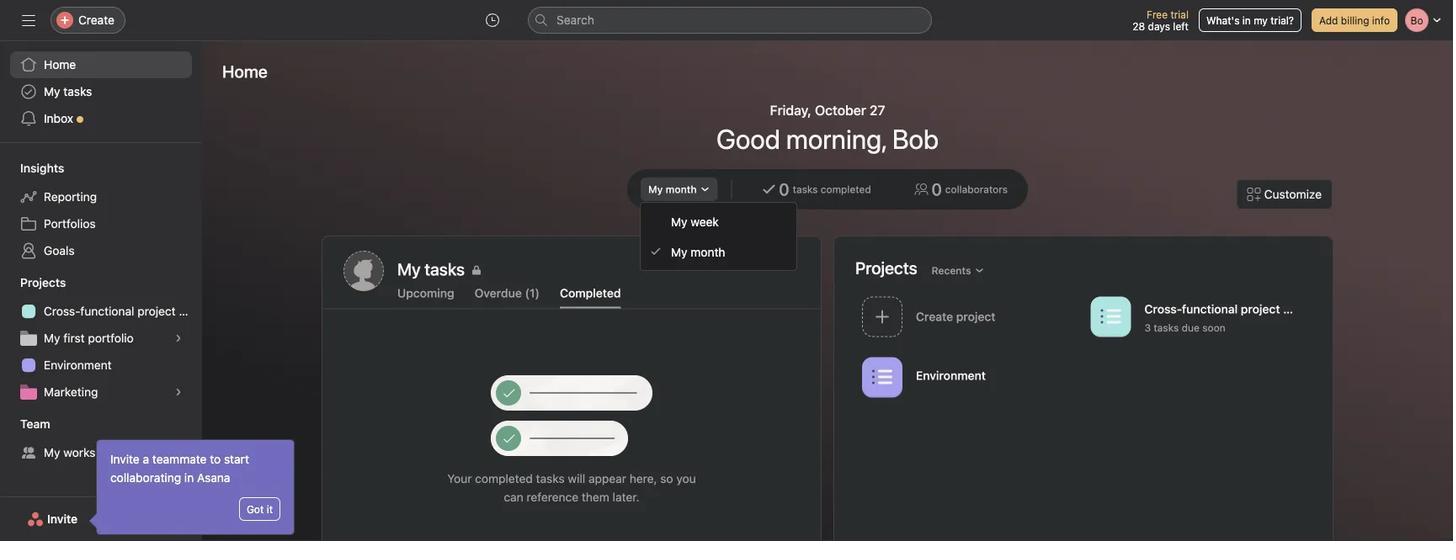 Task type: describe. For each thing, give the bounding box(es) containing it.
here,
[[630, 472, 657, 486]]

friday, october 27 good morning, bob
[[716, 102, 939, 155]]

got it button
[[239, 498, 280, 521]]

my tasks
[[44, 85, 92, 98]]

in inside invite a teammate to start collaborating in asana got it
[[184, 471, 194, 485]]

global element
[[0, 41, 202, 142]]

add billing info
[[1319, 14, 1390, 26]]

plan for cross-functional project plan 3 tasks due soon
[[1283, 302, 1307, 316]]

portfolio
[[88, 331, 134, 345]]

tasks inside global element
[[63, 85, 92, 98]]

billing
[[1341, 14, 1369, 26]]

1 horizontal spatial projects
[[855, 258, 917, 278]]

reporting link
[[10, 184, 192, 210]]

collaborators
[[945, 184, 1008, 195]]

marketing link
[[10, 379, 192, 406]]

reference
[[527, 490, 578, 504]]

1 vertical spatial month
[[691, 245, 725, 259]]

tasks down morning,
[[793, 184, 818, 195]]

my workspace link
[[10, 439, 192, 466]]

cross-functional project plan 3 tasks due soon
[[1144, 302, 1307, 334]]

month inside dropdown button
[[666, 184, 697, 195]]

upcoming
[[397, 286, 454, 300]]

invite a teammate to start collaborating in asana tooltip
[[92, 440, 294, 535]]

add billing info button
[[1312, 8, 1397, 32]]

october
[[815, 102, 866, 118]]

your
[[447, 472, 472, 486]]

environment inside projects element
[[44, 358, 112, 372]]

add profile photo image
[[343, 251, 384, 291]]

0 horizontal spatial list image
[[872, 367, 892, 388]]

bob
[[892, 123, 939, 155]]

later.
[[613, 490, 639, 504]]

cross-functional project plan link
[[10, 298, 202, 325]]

0 for tasks completed
[[779, 179, 789, 199]]

my first portfolio link
[[10, 325, 192, 352]]

my for my month link at the top of page
[[671, 245, 687, 259]]

my inside my month dropdown button
[[648, 184, 663, 195]]

my workspace
[[44, 446, 122, 460]]

you
[[676, 472, 696, 486]]

reporting
[[44, 190, 97, 204]]

insights
[[20, 161, 64, 175]]

my tasks link
[[10, 78, 192, 105]]

team
[[20, 417, 50, 431]]

to
[[210, 452, 221, 466]]

soon
[[1202, 322, 1225, 334]]

got
[[247, 503, 264, 515]]

create button
[[51, 7, 125, 34]]

add
[[1319, 14, 1338, 26]]

27
[[870, 102, 885, 118]]

start
[[224, 452, 249, 466]]

them
[[582, 490, 609, 504]]

tasks inside cross-functional project plan 3 tasks due soon
[[1154, 322, 1179, 334]]

cross- for cross-functional project plan 3 tasks due soon
[[1144, 302, 1182, 316]]

asana
[[197, 471, 230, 485]]

completed for your
[[475, 472, 533, 486]]

my
[[1254, 14, 1268, 26]]

search list box
[[528, 7, 932, 34]]

see details, my first portfolio image
[[173, 333, 184, 343]]

goals
[[44, 244, 75, 258]]

3
[[1144, 322, 1151, 334]]

your completed tasks will appear here, so you can reference them later.
[[447, 472, 696, 504]]

overdue (1)
[[475, 286, 540, 300]]

recents button
[[924, 259, 992, 282]]

free trial 28 days left
[[1133, 8, 1189, 32]]

inbox link
[[10, 105, 192, 132]]

teams element
[[0, 409, 202, 470]]

week
[[691, 214, 719, 228]]

appear
[[588, 472, 626, 486]]

plan for cross-functional project plan
[[179, 304, 202, 318]]

home inside global element
[[44, 58, 76, 72]]

customize
[[1264, 187, 1322, 201]]

my month button
[[641, 178, 718, 201]]

insights button
[[0, 160, 64, 177]]

(1)
[[525, 286, 540, 300]]

overdue (1) button
[[475, 286, 540, 309]]

my week link
[[641, 206, 796, 237]]

first
[[63, 331, 85, 345]]

my tasks link
[[397, 258, 800, 282]]

my for my tasks link
[[44, 85, 60, 98]]

free
[[1147, 8, 1168, 20]]

completed for tasks
[[821, 184, 871, 195]]

overdue
[[475, 286, 522, 300]]

my for "my first portfolio" link
[[44, 331, 60, 345]]

my month link
[[641, 237, 796, 267]]

upcoming button
[[397, 286, 454, 309]]

team button
[[0, 416, 50, 433]]

what's in my trial? button
[[1199, 8, 1301, 32]]



Task type: vqa. For each thing, say whether or not it's contained in the screenshot.
the top the Invite
yes



Task type: locate. For each thing, give the bounding box(es) containing it.
list image
[[1101, 307, 1121, 327], [872, 367, 892, 388]]

0 vertical spatial month
[[666, 184, 697, 195]]

invite down my workspace
[[47, 512, 78, 526]]

invite left a
[[110, 452, 140, 466]]

0 horizontal spatial project
[[137, 304, 176, 318]]

so
[[660, 472, 673, 486]]

marketing
[[44, 385, 98, 399]]

projects button
[[0, 274, 66, 291]]

cross-
[[1144, 302, 1182, 316], [44, 304, 80, 318]]

0 left tasks completed
[[779, 179, 789, 199]]

tasks right 3
[[1154, 322, 1179, 334]]

invite inside invite a teammate to start collaborating in asana got it
[[110, 452, 140, 466]]

1 environment link from the left
[[10, 352, 192, 379]]

customize button
[[1236, 179, 1333, 210]]

functional for cross-functional project plan
[[80, 304, 134, 318]]

functional inside projects element
[[80, 304, 134, 318]]

projects left recents
[[855, 258, 917, 278]]

plan
[[1283, 302, 1307, 316], [179, 304, 202, 318]]

project for cross-functional project plan 3 tasks due soon
[[1241, 302, 1280, 316]]

invite inside button
[[47, 512, 78, 526]]

plan inside projects element
[[179, 304, 202, 318]]

search
[[556, 13, 594, 27]]

see details, marketing image
[[173, 387, 184, 397]]

completed up can
[[475, 472, 533, 486]]

my for my workspace link
[[44, 446, 60, 460]]

environment down first at the left bottom of page
[[44, 358, 112, 372]]

in down teammate
[[184, 471, 194, 485]]

inbox
[[44, 112, 73, 125]]

my inside my week link
[[671, 214, 687, 228]]

goals link
[[10, 237, 192, 264]]

functional for cross-functional project plan 3 tasks due soon
[[1182, 302, 1238, 316]]

2 environment link from the left
[[855, 352, 1084, 406]]

completed
[[560, 286, 621, 300]]

0 horizontal spatial cross-
[[44, 304, 80, 318]]

cross- up first at the left bottom of page
[[44, 304, 80, 318]]

my up my week link
[[648, 184, 663, 195]]

teammate
[[152, 452, 207, 466]]

left
[[1173, 20, 1189, 32]]

0 horizontal spatial projects
[[20, 276, 66, 290]]

my left first at the left bottom of page
[[44, 331, 60, 345]]

create project
[[916, 310, 996, 324]]

what's
[[1206, 14, 1240, 26]]

month up my week
[[666, 184, 697, 195]]

projects
[[855, 258, 917, 278], [20, 276, 66, 290]]

morning,
[[786, 123, 886, 155]]

0 horizontal spatial functional
[[80, 304, 134, 318]]

environment
[[44, 358, 112, 372], [916, 369, 986, 383]]

environment link down create project link
[[855, 352, 1084, 406]]

1 horizontal spatial 0
[[931, 179, 942, 199]]

functional
[[1182, 302, 1238, 316], [80, 304, 134, 318]]

info
[[1372, 14, 1390, 26]]

portfolios link
[[10, 210, 192, 237]]

0 horizontal spatial 0
[[779, 179, 789, 199]]

functional up soon
[[1182, 302, 1238, 316]]

my month
[[648, 184, 697, 195], [671, 245, 725, 259]]

tasks up inbox
[[63, 85, 92, 98]]

1 horizontal spatial plan
[[1283, 302, 1307, 316]]

invite button
[[16, 504, 89, 535]]

my inside "my first portfolio" link
[[44, 331, 60, 345]]

what's in my trial?
[[1206, 14, 1294, 26]]

tasks completed
[[793, 184, 871, 195]]

2 0 from the left
[[931, 179, 942, 199]]

workspace
[[63, 446, 122, 460]]

my tasks
[[397, 259, 465, 279]]

0 horizontal spatial environment
[[44, 358, 112, 372]]

1 horizontal spatial cross-
[[1144, 302, 1182, 316]]

environment link for cross-functional project plan link
[[10, 352, 192, 379]]

hide sidebar image
[[22, 13, 35, 27]]

my left week
[[671, 214, 687, 228]]

0 left collaborators
[[931, 179, 942, 199]]

plan inside cross-functional project plan 3 tasks due soon
[[1283, 302, 1307, 316]]

environment link
[[10, 352, 192, 379], [855, 352, 1084, 406]]

tasks up reference at the left bottom of the page
[[536, 472, 565, 486]]

completed down morning,
[[821, 184, 871, 195]]

0 horizontal spatial invite
[[47, 512, 78, 526]]

0 horizontal spatial completed
[[475, 472, 533, 486]]

1 vertical spatial in
[[184, 471, 194, 485]]

will
[[568, 472, 585, 486]]

0 vertical spatial list image
[[1101, 307, 1121, 327]]

1 horizontal spatial completed
[[821, 184, 871, 195]]

my down my week
[[671, 245, 687, 259]]

my first portfolio
[[44, 331, 134, 345]]

my inside my month link
[[671, 245, 687, 259]]

functional inside cross-functional project plan 3 tasks due soon
[[1182, 302, 1238, 316]]

cross- inside projects element
[[44, 304, 80, 318]]

invite a teammate to start collaborating in asana got it
[[110, 452, 273, 515]]

environment link for create project link
[[855, 352, 1084, 406]]

my inside my workspace link
[[44, 446, 60, 460]]

1 vertical spatial my month
[[671, 245, 725, 259]]

my inside my tasks link
[[44, 85, 60, 98]]

1 horizontal spatial environment link
[[855, 352, 1084, 406]]

1 0 from the left
[[779, 179, 789, 199]]

my up inbox
[[44, 85, 60, 98]]

trial
[[1170, 8, 1189, 20]]

my month up my week
[[648, 184, 697, 195]]

in left my
[[1242, 14, 1251, 26]]

home link
[[10, 51, 192, 78]]

my
[[44, 85, 60, 98], [648, 184, 663, 195], [671, 214, 687, 228], [671, 245, 687, 259], [44, 331, 60, 345], [44, 446, 60, 460]]

0 vertical spatial completed
[[821, 184, 871, 195]]

cross- for cross-functional project plan
[[44, 304, 80, 318]]

in inside button
[[1242, 14, 1251, 26]]

good
[[716, 123, 780, 155]]

1 horizontal spatial list image
[[1101, 307, 1121, 327]]

0 for collaborators
[[931, 179, 942, 199]]

1 horizontal spatial environment
[[916, 369, 986, 383]]

search button
[[528, 7, 932, 34]]

month down week
[[691, 245, 725, 259]]

0 horizontal spatial environment link
[[10, 352, 192, 379]]

projects inside projects dropdown button
[[20, 276, 66, 290]]

my week
[[671, 214, 719, 228]]

my month inside dropdown button
[[648, 184, 697, 195]]

0 horizontal spatial in
[[184, 471, 194, 485]]

insights element
[[0, 153, 202, 268]]

a
[[143, 452, 149, 466]]

in
[[1242, 14, 1251, 26], [184, 471, 194, 485]]

project inside cross-functional project plan link
[[137, 304, 176, 318]]

1 vertical spatial completed
[[475, 472, 533, 486]]

environment down create project
[[916, 369, 986, 383]]

cross- up 3
[[1144, 302, 1182, 316]]

collaborating
[[110, 471, 181, 485]]

project inside cross-functional project plan 3 tasks due soon
[[1241, 302, 1280, 316]]

0 vertical spatial in
[[1242, 14, 1251, 26]]

functional up portfolio at left
[[80, 304, 134, 318]]

my down team
[[44, 446, 60, 460]]

1 vertical spatial list image
[[872, 367, 892, 388]]

tasks
[[63, 85, 92, 98], [793, 184, 818, 195], [1154, 322, 1179, 334], [536, 472, 565, 486]]

project
[[1241, 302, 1280, 316], [137, 304, 176, 318]]

0 vertical spatial invite
[[110, 452, 140, 466]]

portfolios
[[44, 217, 96, 231]]

it
[[267, 503, 273, 515]]

1 vertical spatial invite
[[47, 512, 78, 526]]

completed inside your completed tasks will appear here, so you can reference them later.
[[475, 472, 533, 486]]

tasks inside your completed tasks will appear here, so you can reference them later.
[[536, 472, 565, 486]]

cross-functional project plan
[[44, 304, 202, 318]]

0
[[779, 179, 789, 199], [931, 179, 942, 199]]

home
[[44, 58, 76, 72], [222, 61, 268, 81]]

project for cross-functional project plan
[[137, 304, 176, 318]]

environment link down portfolio at left
[[10, 352, 192, 379]]

create project link
[[855, 291, 1084, 345]]

completed button
[[560, 286, 621, 309]]

history image
[[486, 13, 499, 27]]

1 horizontal spatial in
[[1242, 14, 1251, 26]]

create
[[78, 13, 114, 27]]

1 horizontal spatial invite
[[110, 452, 140, 466]]

due
[[1182, 322, 1199, 334]]

0 vertical spatial my month
[[648, 184, 697, 195]]

cross- inside cross-functional project plan 3 tasks due soon
[[1144, 302, 1182, 316]]

recents
[[932, 265, 971, 277]]

can
[[504, 490, 523, 504]]

1 horizontal spatial functional
[[1182, 302, 1238, 316]]

0 horizontal spatial plan
[[179, 304, 202, 318]]

projects element
[[0, 268, 202, 409]]

trial?
[[1271, 14, 1294, 26]]

my month down my week
[[671, 245, 725, 259]]

0 horizontal spatial home
[[44, 58, 76, 72]]

projects down the goals
[[20, 276, 66, 290]]

28
[[1133, 20, 1145, 32]]

days
[[1148, 20, 1170, 32]]

invite
[[110, 452, 140, 466], [47, 512, 78, 526]]

invite for invite a teammate to start collaborating in asana got it
[[110, 452, 140, 466]]

1 horizontal spatial project
[[1241, 302, 1280, 316]]

1 horizontal spatial home
[[222, 61, 268, 81]]

invite for invite
[[47, 512, 78, 526]]



